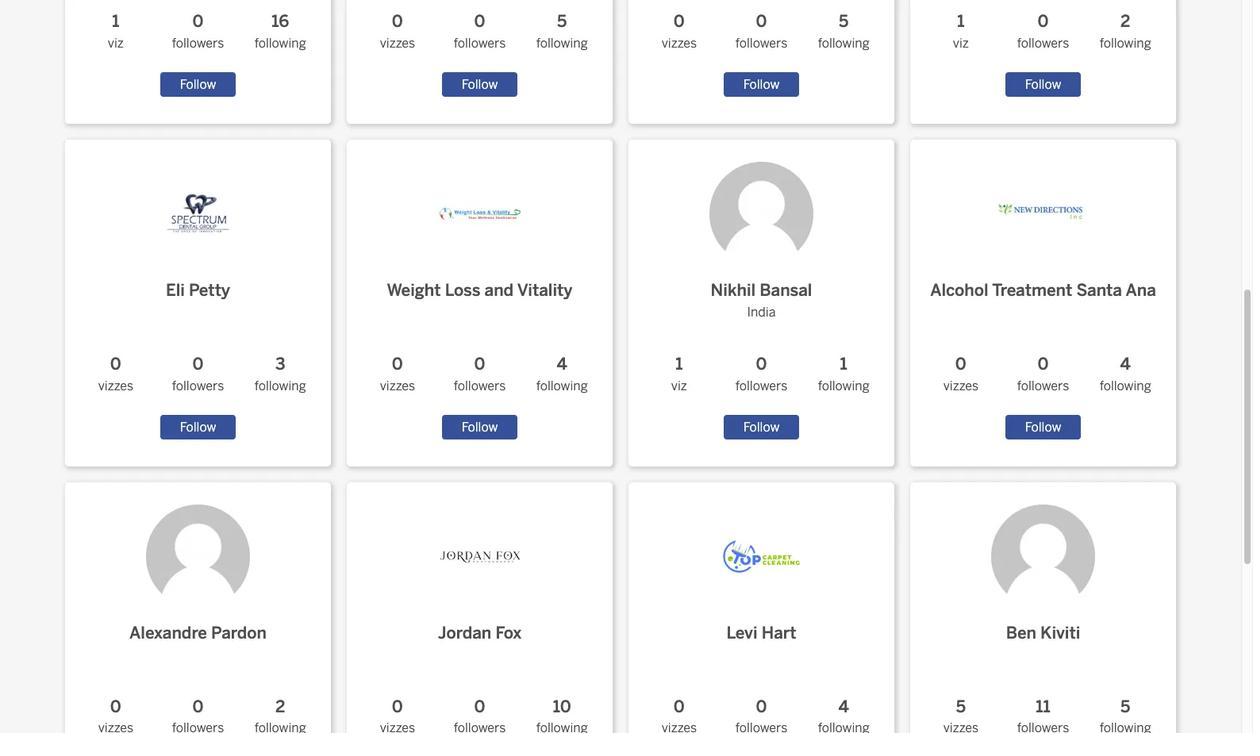 Task type: vqa. For each thing, say whether or not it's contained in the screenshot.


Task type: describe. For each thing, give the bounding box(es) containing it.
eli
[[166, 281, 185, 300]]

avatar image for alexandre pardon image
[[146, 505, 250, 609]]

3
[[275, 355, 285, 374]]

pardon
[[211, 624, 267, 643]]

1 5 following from the left
[[536, 12, 588, 51]]

alexandre
[[129, 624, 207, 643]]

avatar image for levi hart image
[[710, 505, 814, 609]]

kiviti
[[1041, 624, 1081, 643]]

1 for 1
[[676, 355, 683, 374]]

viz for 2
[[953, 36, 969, 51]]

2 for 2
[[275, 697, 285, 716]]

hart
[[762, 624, 797, 643]]

ben kiviti
[[1006, 624, 1081, 643]]

avatar image for weight loss and vitality image
[[428, 162, 532, 266]]

weight loss and vitality
[[387, 281, 573, 300]]

levi hart
[[727, 624, 797, 643]]

levi hart link
[[697, 492, 826, 646]]

viz for 16
[[108, 36, 124, 51]]

1 horizontal spatial 4
[[839, 697, 849, 716]]

viz for 1
[[671, 378, 687, 394]]

petty
[[189, 281, 230, 300]]

bansal
[[760, 281, 812, 300]]

nikhil
[[711, 281, 756, 300]]

jordan fox
[[438, 624, 522, 643]]

nikhil bansal link
[[697, 149, 826, 303]]

santa
[[1077, 281, 1122, 300]]

1 following
[[818, 355, 870, 394]]

ben
[[1006, 624, 1037, 643]]

india
[[747, 305, 776, 320]]

nikhil bansal
[[711, 281, 812, 300]]

2 horizontal spatial 4
[[1121, 355, 1131, 374]]

2 4 following from the left
[[1100, 355, 1152, 394]]

jordan
[[438, 624, 492, 643]]

avatar image for eli petty image
[[146, 162, 250, 266]]

loss
[[445, 281, 481, 300]]

2 5 following from the left
[[818, 12, 870, 51]]

alexandre pardon
[[129, 624, 267, 643]]

eli petty link
[[133, 149, 263, 303]]

treatment
[[992, 281, 1073, 300]]

ana
[[1126, 281, 1157, 300]]



Task type: locate. For each thing, give the bounding box(es) containing it.
16
[[272, 12, 289, 31]]

1 horizontal spatial 2
[[1121, 12, 1131, 31]]

0 followers
[[172, 12, 224, 51], [454, 12, 506, 51], [736, 12, 788, 51], [1018, 12, 1070, 51], [172, 355, 224, 394], [454, 355, 506, 394], [736, 355, 788, 394], [1018, 355, 1070, 394]]

ben kiviti link
[[979, 492, 1108, 646]]

10
[[553, 697, 571, 716]]

following
[[255, 36, 306, 51], [536, 36, 588, 51], [818, 36, 870, 51], [1100, 36, 1152, 51], [255, 378, 306, 394], [536, 378, 588, 394], [818, 378, 870, 394], [1100, 378, 1152, 394]]

avatar image for alcohol treatment  santa ana image
[[992, 162, 1096, 266]]

alcohol
[[931, 281, 989, 300]]

2
[[1121, 12, 1131, 31], [275, 697, 285, 716]]

followers
[[172, 36, 224, 51], [454, 36, 506, 51], [736, 36, 788, 51], [1018, 36, 1070, 51], [172, 378, 224, 394], [454, 378, 506, 394], [736, 378, 788, 394], [1018, 378, 1070, 394]]

0 horizontal spatial 2
[[275, 697, 285, 716]]

3 following
[[255, 355, 306, 394]]

levi
[[727, 624, 758, 643]]

follow button
[[160, 72, 236, 97], [442, 72, 518, 97], [724, 72, 800, 97], [1006, 72, 1082, 97], [160, 415, 236, 440], [442, 415, 518, 440], [724, 415, 800, 440], [1006, 415, 1082, 440]]

1 viz for 16
[[108, 12, 124, 51]]

jordan fox link
[[415, 492, 545, 646]]

0 horizontal spatial 5 following
[[536, 12, 588, 51]]

0 horizontal spatial 4 following
[[536, 355, 588, 394]]

2 following
[[1100, 12, 1152, 51]]

1 inside the 1 following
[[840, 355, 848, 374]]

viz
[[108, 36, 124, 51], [953, 36, 969, 51], [671, 378, 687, 394]]

1 horizontal spatial 5 following
[[818, 12, 870, 51]]

2 horizontal spatial 1 viz
[[953, 12, 969, 51]]

1 for 2
[[958, 12, 965, 31]]

1 horizontal spatial 1 viz
[[671, 355, 687, 394]]

vitality
[[517, 281, 573, 300]]

1 horizontal spatial 4 following
[[1100, 355, 1152, 394]]

1 horizontal spatial viz
[[671, 378, 687, 394]]

1 viz
[[108, 12, 124, 51], [953, 12, 969, 51], [671, 355, 687, 394]]

and
[[485, 281, 514, 300]]

1 viz for 1
[[671, 355, 687, 394]]

11
[[1036, 697, 1051, 716]]

1
[[112, 12, 119, 31], [958, 12, 965, 31], [676, 355, 683, 374], [840, 355, 848, 374]]

avatar image for jordan fox image
[[428, 505, 532, 609]]

alcohol treatment  santa ana
[[931, 281, 1157, 300]]

16 following
[[255, 12, 306, 51]]

1 4 following from the left
[[536, 355, 588, 394]]

5 following
[[536, 12, 588, 51], [818, 12, 870, 51]]

avatar image for nikhil bansal image
[[710, 162, 814, 266]]

alexandre pardon link
[[129, 492, 267, 646]]

vizzes
[[380, 36, 415, 51], [662, 36, 697, 51], [98, 378, 133, 394], [380, 378, 415, 394], [944, 378, 979, 394]]

0 vizzes
[[380, 12, 415, 51], [662, 12, 697, 51], [98, 355, 133, 394], [380, 355, 415, 394], [944, 355, 979, 394]]

0 horizontal spatial 1 viz
[[108, 12, 124, 51]]

weight
[[387, 281, 441, 300]]

avatar image for ben kiviti image
[[992, 505, 1096, 609]]

fox
[[496, 624, 522, 643]]

follow
[[180, 77, 216, 92], [462, 77, 498, 92], [744, 77, 780, 92], [1025, 77, 1062, 92], [180, 420, 216, 435], [462, 420, 498, 435], [744, 420, 780, 435], [1025, 420, 1062, 435]]

2 for 2 following
[[1121, 12, 1131, 31]]

1 viz for 2
[[953, 12, 969, 51]]

alcohol treatment  santa ana link
[[931, 149, 1157, 303]]

0 horizontal spatial viz
[[108, 36, 124, 51]]

5
[[557, 12, 567, 31], [839, 12, 849, 31], [956, 697, 966, 716], [1121, 697, 1131, 716]]

2 inside 2 following
[[1121, 12, 1131, 31]]

1 vertical spatial 2
[[275, 697, 285, 716]]

0 horizontal spatial 4
[[557, 355, 567, 374]]

1 for 16
[[112, 12, 119, 31]]

2 horizontal spatial viz
[[953, 36, 969, 51]]

4 following
[[536, 355, 588, 394], [1100, 355, 1152, 394]]

eli petty
[[166, 281, 230, 300]]

0
[[193, 12, 204, 31], [392, 12, 403, 31], [474, 12, 485, 31], [674, 12, 685, 31], [756, 12, 767, 31], [1038, 12, 1049, 31], [110, 355, 121, 374], [193, 355, 204, 374], [392, 355, 403, 374], [474, 355, 485, 374], [756, 355, 767, 374], [956, 355, 967, 374], [1038, 355, 1049, 374], [110, 697, 121, 716], [193, 697, 204, 716], [392, 697, 403, 716], [474, 697, 485, 716], [674, 697, 685, 716], [756, 697, 767, 716]]

weight loss and vitality link
[[387, 149, 573, 303]]

4
[[557, 355, 567, 374], [1121, 355, 1131, 374], [839, 697, 849, 716]]

0 vertical spatial 2
[[1121, 12, 1131, 31]]



